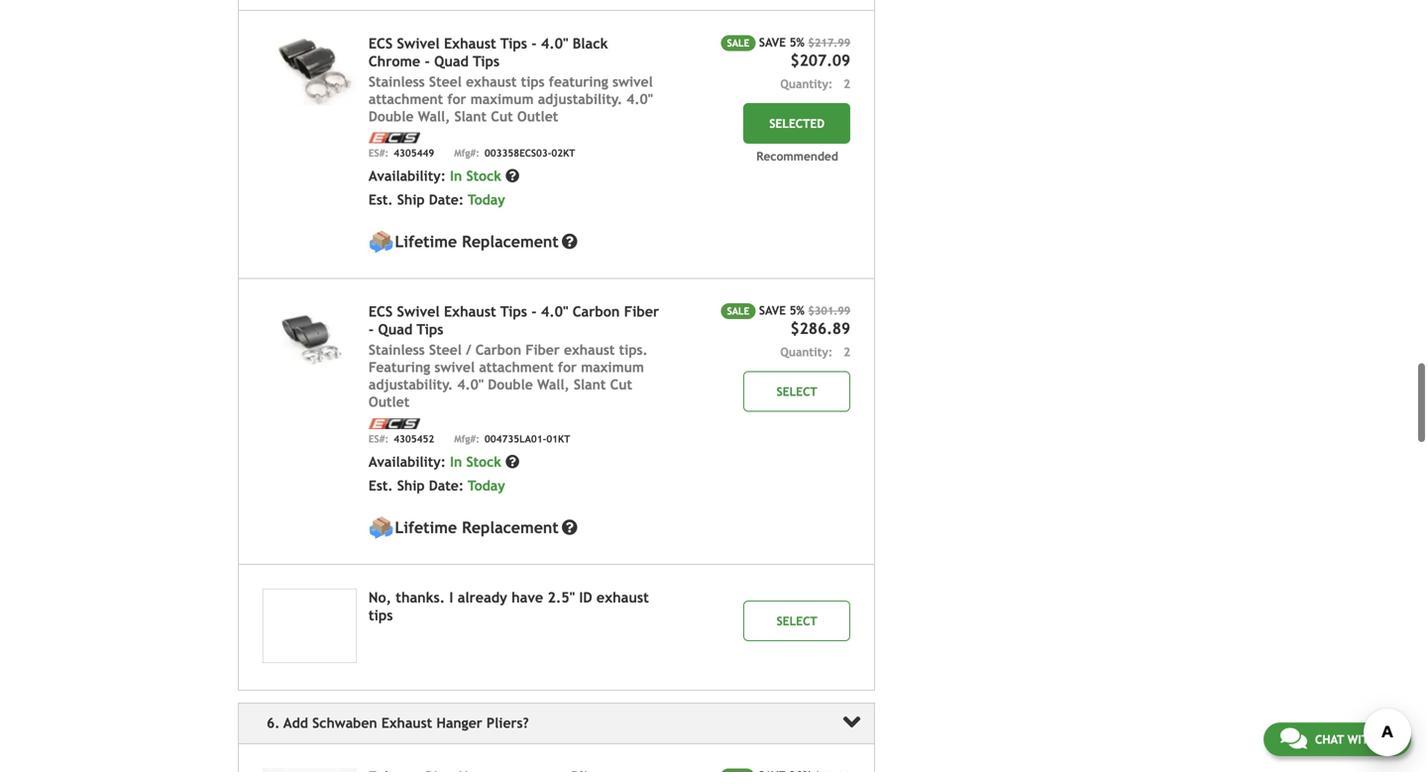 Task type: describe. For each thing, give the bounding box(es) containing it.
attachment inside ecs swivel exhaust tips - 4.0" carbon fiber - quad tips stainless steel / carbon fiber exhaust tips. featuring swivel attachment for maximum adjustability. 4.0" double wall, slant cut outlet
[[479, 359, 554, 375]]

no,
[[369, 589, 392, 606]]

for inside ecs swivel exhaust tips - 4.0" black chrome - quad tips stainless steel exhaust tips featuring swivel attachment for maximum adjustability. 4.0" double wall, slant cut outlet
[[448, 91, 467, 107]]

replacement for 286.89
[[462, 518, 559, 537]]

ecs image for 207.09
[[369, 133, 420, 143]]

attachment inside ecs swivel exhaust tips - 4.0" black chrome - quad tips stainless steel exhaust tips featuring swivel attachment for maximum adjustability. 4.0" double wall, slant cut outlet
[[369, 91, 443, 107]]

thanks.
[[396, 589, 445, 606]]

featuring
[[369, 359, 430, 375]]

in for 286.89
[[450, 454, 462, 470]]

angle down image
[[843, 709, 861, 736]]

wall, inside ecs swivel exhaust tips - 4.0" carbon fiber - quad tips stainless steel / carbon fiber exhaust tips. featuring swivel attachment for maximum adjustability. 4.0" double wall, slant cut outlet
[[537, 377, 570, 393]]

sale for 286.89
[[727, 306, 750, 317]]

us
[[1381, 733, 1395, 747]]

lifetime for 207.09
[[395, 233, 457, 251]]

replacement for 207.09
[[462, 233, 559, 251]]

2 for 207.09
[[844, 77, 851, 91]]

chat
[[1316, 733, 1345, 747]]

comments image
[[1281, 727, 1308, 751]]

stock for 207.09
[[466, 168, 502, 184]]

swivel inside ecs swivel exhaust tips - 4.0" black chrome - quad tips stainless steel exhaust tips featuring swivel attachment for maximum adjustability. 4.0" double wall, slant cut outlet
[[613, 74, 653, 90]]

quad for 286.89
[[378, 321, 413, 338]]

date: for 286.89
[[429, 478, 464, 494]]

$217.99
[[809, 36, 851, 49]]

stock for 286.89
[[466, 454, 502, 470]]

save for 207.09
[[759, 35, 786, 49]]

have
[[512, 589, 544, 606]]

for inside ecs swivel exhaust tips - 4.0" carbon fiber - quad tips stainless steel / carbon fiber exhaust tips. featuring swivel attachment for maximum adjustability. 4.0" double wall, slant cut outlet
[[558, 359, 577, 375]]

02kt
[[552, 147, 575, 159]]

i
[[449, 589, 453, 606]]

exhaust inside ecs swivel exhaust tips - 4.0" carbon fiber - quad tips stainless steel / carbon fiber exhaust tips. featuring swivel attachment for maximum adjustability. 4.0" double wall, slant cut outlet
[[564, 342, 615, 358]]

swivel inside ecs swivel exhaust tips - 4.0" carbon fiber - quad tips stainless steel / carbon fiber exhaust tips. featuring swivel attachment for maximum adjustability. 4.0" double wall, slant cut outlet
[[435, 359, 475, 375]]

ecs image for 286.89
[[369, 418, 420, 429]]

est. ship date: today for 207.09
[[369, 192, 505, 208]]

exhaust inside no, thanks. i already have 2.5" id exhaust tips
[[597, 589, 649, 606]]

1 vertical spatial fiber
[[526, 342, 560, 358]]

in for 207.09
[[450, 168, 462, 184]]

chat with us link
[[1264, 723, 1412, 756]]

chat with us
[[1316, 733, 1395, 747]]

adjustability. inside ecs swivel exhaust tips - 4.0" black chrome - quad tips stainless steel exhaust tips featuring swivel attachment for maximum adjustability. 4.0" double wall, slant cut outlet
[[538, 91, 623, 107]]

lifetime replacement for 286.89
[[395, 518, 559, 537]]

wall, inside ecs swivel exhaust tips - 4.0" black chrome - quad tips stainless steel exhaust tips featuring swivel attachment for maximum adjustability. 4.0" double wall, slant cut outlet
[[418, 108, 450, 124]]

01kt
[[547, 433, 570, 445]]

5% for 207.09
[[790, 35, 805, 49]]

$301.99
[[809, 305, 851, 318]]

availability: for 286.89
[[369, 454, 446, 470]]

ecs swivel exhaust tips - 4.0" black chrome - quad tips stainless steel exhaust tips featuring swivel attachment for maximum adjustability. 4.0" double wall, slant cut outlet
[[369, 35, 653, 124]]

est. ship date: today for 286.89
[[369, 478, 505, 494]]

ship for 286.89
[[397, 478, 425, 494]]

tips inside no, thanks. i already have 2.5" id exhaust tips
[[369, 607, 393, 623]]

0 horizontal spatial carbon
[[476, 342, 522, 358]]

5% for 286.89
[[790, 304, 805, 318]]

availability: for 207.09
[[369, 168, 446, 184]]

lifetime replacement for 207.09
[[395, 233, 559, 251]]

steel for 286.89
[[429, 342, 462, 358]]

est. for 207.09
[[369, 192, 393, 208]]

003358ecs03-
[[485, 147, 552, 159]]

tips.
[[619, 342, 648, 358]]

1 horizontal spatial carbon
[[573, 304, 620, 320]]

question circle image
[[562, 234, 578, 250]]

maximum inside ecs swivel exhaust tips - 4.0" carbon fiber - quad tips stainless steel / carbon fiber exhaust tips. featuring swivel attachment for maximum adjustability. 4.0" double wall, slant cut outlet
[[581, 359, 644, 375]]

outlet inside ecs swivel exhaust tips - 4.0" carbon fiber - quad tips stainless steel / carbon fiber exhaust tips. featuring swivel attachment for maximum adjustability. 4.0" double wall, slant cut outlet
[[369, 394, 410, 410]]

est. for 286.89
[[369, 478, 393, 494]]

exhaust for 286.89
[[444, 304, 496, 320]]

slant inside ecs swivel exhaust tips - 4.0" black chrome - quad tips stainless steel exhaust tips featuring swivel attachment for maximum adjustability. 4.0" double wall, slant cut outlet
[[455, 108, 487, 124]]

1 horizontal spatial fiber
[[624, 304, 660, 320]]



Task type: vqa. For each thing, say whether or not it's contained in the screenshot.
2nd STEEL from the bottom
yes



Task type: locate. For each thing, give the bounding box(es) containing it.
ecs image up 4305452
[[369, 418, 420, 429]]

swivel for 207.09
[[397, 35, 440, 52]]

stainless
[[369, 74, 425, 90], [369, 342, 425, 358]]

double inside ecs swivel exhaust tips - 4.0" black chrome - quad tips stainless steel exhaust tips featuring swivel attachment for maximum adjustability. 4.0" double wall, slant cut outlet
[[369, 108, 414, 124]]

tips
[[501, 35, 527, 52], [473, 53, 500, 69], [501, 304, 527, 320], [417, 321, 444, 338]]

0 vertical spatial stainless
[[369, 74, 425, 90]]

1 exhaust from the top
[[444, 35, 496, 52]]

0 vertical spatial date:
[[429, 192, 464, 208]]

1 vertical spatial today
[[468, 478, 505, 494]]

chrome
[[369, 53, 421, 69]]

1 vertical spatial cut
[[610, 377, 633, 393]]

fiber right the /
[[526, 342, 560, 358]]

quad
[[434, 53, 469, 69], [378, 321, 413, 338]]

wall, up 01kt
[[537, 377, 570, 393]]

1 horizontal spatial maximum
[[581, 359, 644, 375]]

stock down 004735la01-
[[466, 454, 502, 470]]

1 today from the top
[[468, 192, 505, 208]]

save for 286.89
[[759, 304, 786, 318]]

0 vertical spatial est.
[[369, 192, 393, 208]]

1 vertical spatial outlet
[[369, 394, 410, 410]]

0 vertical spatial exhaust
[[466, 74, 517, 90]]

sale for 207.09
[[727, 37, 750, 49]]

question circle image for 207.09
[[506, 169, 520, 183]]

286.89
[[800, 320, 851, 338]]

exhaust right id on the bottom left of the page
[[597, 589, 649, 606]]

slant inside ecs swivel exhaust tips - 4.0" carbon fiber - quad tips stainless steel / carbon fiber exhaust tips. featuring swivel attachment for maximum adjustability. 4.0" double wall, slant cut outlet
[[574, 377, 606, 393]]

0 vertical spatial replacement
[[462, 233, 559, 251]]

fiber
[[624, 304, 660, 320], [526, 342, 560, 358]]

0 vertical spatial 5%
[[790, 35, 805, 49]]

0 vertical spatial exhaust
[[444, 35, 496, 52]]

save inside sale save 5% $217.99 207.09 2
[[759, 35, 786, 49]]

attachment up 004735la01-
[[479, 359, 554, 375]]

0 vertical spatial tips
[[521, 74, 545, 90]]

lifetime right this product is lifetime replacement eligible icon
[[395, 233, 457, 251]]

2 ecs image from the top
[[369, 418, 420, 429]]

tips inside ecs swivel exhaust tips - 4.0" black chrome - quad tips stainless steel exhaust tips featuring swivel attachment for maximum adjustability. 4.0" double wall, slant cut outlet
[[521, 74, 545, 90]]

0 vertical spatial lifetime
[[395, 233, 457, 251]]

1 horizontal spatial attachment
[[479, 359, 554, 375]]

0 vertical spatial quad
[[434, 53, 469, 69]]

1 vertical spatial attachment
[[479, 359, 554, 375]]

2 save from the top
[[759, 304, 786, 318]]

exhaust inside ecs swivel exhaust tips - 4.0" black chrome - quad tips stainless steel exhaust tips featuring swivel attachment for maximum adjustability. 4.0" double wall, slant cut outlet
[[444, 35, 496, 52]]

1 vertical spatial exhaust
[[564, 342, 615, 358]]

1 horizontal spatial swivel
[[613, 74, 653, 90]]

2 down 207.09
[[844, 77, 851, 91]]

ecs up featuring
[[369, 304, 393, 320]]

4.0"
[[541, 35, 568, 52], [627, 91, 653, 107], [541, 304, 568, 320], [457, 377, 484, 393]]

this product is lifetime replacement eligible image
[[369, 515, 393, 540]]

sale save 5% $217.99 207.09 2
[[727, 35, 851, 91]]

double up 004735la01-
[[488, 377, 533, 393]]

double
[[369, 108, 414, 124], [488, 377, 533, 393]]

2 down '286.89'
[[844, 345, 851, 359]]

swivel
[[613, 74, 653, 90], [435, 359, 475, 375]]

steel inside ecs swivel exhaust tips - 4.0" black chrome - quad tips stainless steel exhaust tips featuring swivel attachment for maximum adjustability. 4.0" double wall, slant cut outlet
[[429, 74, 462, 90]]

0 vertical spatial availability: in stock
[[369, 168, 506, 184]]

outlet up 003358ecs03-02kt
[[517, 108, 558, 124]]

quad right "chrome"
[[434, 53, 469, 69]]

no, thanks. i already have 2.5" id exhaust tips
[[369, 589, 649, 623]]

availability: down 4305452
[[369, 454, 446, 470]]

1 horizontal spatial double
[[488, 377, 533, 393]]

tips left featuring
[[521, 74, 545, 90]]

slant
[[455, 108, 487, 124], [574, 377, 606, 393]]

0 vertical spatial sale
[[727, 37, 750, 49]]

maximum inside ecs swivel exhaust tips - 4.0" black chrome - quad tips stainless steel exhaust tips featuring swivel attachment for maximum adjustability. 4.0" double wall, slant cut outlet
[[471, 91, 534, 107]]

2 availability: in stock from the top
[[369, 454, 506, 470]]

outlet
[[517, 108, 558, 124], [369, 394, 410, 410]]

fiber up tips.
[[624, 304, 660, 320]]

1 vertical spatial stock
[[466, 454, 502, 470]]

5% left $301.99
[[790, 304, 805, 318]]

ecs inside ecs swivel exhaust tips - 4.0" carbon fiber - quad tips stainless steel / carbon fiber exhaust tips. featuring swivel attachment for maximum adjustability. 4.0" double wall, slant cut outlet
[[369, 304, 393, 320]]

ship for 207.09
[[397, 192, 425, 208]]

0 horizontal spatial maximum
[[471, 91, 534, 107]]

sale left $217.99
[[727, 37, 750, 49]]

ecs for 286.89
[[369, 304, 393, 320]]

0 vertical spatial est. ship date: today
[[369, 192, 505, 208]]

1 vertical spatial availability:
[[369, 454, 446, 470]]

0 vertical spatial swivel
[[613, 74, 653, 90]]

question circle image down 004735la01-
[[506, 455, 520, 469]]

lifetime for 286.89
[[395, 518, 457, 537]]

exhaust for 207.09
[[444, 35, 496, 52]]

availability: in stock
[[369, 168, 506, 184], [369, 454, 506, 470]]

1 vertical spatial date:
[[429, 478, 464, 494]]

003358ecs03-02kt
[[485, 147, 575, 159]]

today down 004735la01-
[[468, 478, 505, 494]]

0 horizontal spatial slant
[[455, 108, 487, 124]]

0 horizontal spatial swivel
[[435, 359, 475, 375]]

availability: in stock for 207.09
[[369, 168, 506, 184]]

0 vertical spatial adjustability.
[[538, 91, 623, 107]]

in
[[450, 168, 462, 184], [450, 454, 462, 470]]

2 est. ship date: today from the top
[[369, 478, 505, 494]]

1 vertical spatial for
[[558, 359, 577, 375]]

1 est. ship date: today from the top
[[369, 192, 505, 208]]

207.09
[[800, 52, 851, 70]]

2 exhaust from the top
[[444, 304, 496, 320]]

-
[[532, 35, 537, 52], [425, 53, 430, 69], [532, 304, 537, 320], [369, 321, 374, 338]]

outlet down featuring
[[369, 394, 410, 410]]

stainless for 207.09
[[369, 74, 425, 90]]

adjustability. inside ecs swivel exhaust tips - 4.0" carbon fiber - quad tips stainless steel / carbon fiber exhaust tips. featuring swivel attachment for maximum adjustability. 4.0" double wall, slant cut outlet
[[369, 377, 453, 393]]

lifetime right this product is lifetime replacement eligible image
[[395, 518, 457, 537]]

featuring
[[549, 74, 608, 90]]

id
[[579, 589, 592, 606]]

replacement up have
[[462, 518, 559, 537]]

4305452
[[394, 433, 434, 445]]

date:
[[429, 192, 464, 208], [429, 478, 464, 494]]

est. up this product is lifetime replacement eligible image
[[369, 478, 393, 494]]

today
[[468, 192, 505, 208], [468, 478, 505, 494]]

1 vertical spatial carbon
[[476, 342, 522, 358]]

double up 4305449
[[369, 108, 414, 124]]

0 vertical spatial swivel
[[397, 35, 440, 52]]

wall, up 4305449
[[418, 108, 450, 124]]

1 vertical spatial availability: in stock
[[369, 454, 506, 470]]

cut down tips.
[[610, 377, 633, 393]]

quad for 207.09
[[434, 53, 469, 69]]

1 horizontal spatial quad
[[434, 53, 469, 69]]

this product is lifetime replacement eligible image
[[369, 230, 393, 255]]

1 ship from the top
[[397, 192, 425, 208]]

2 est. from the top
[[369, 478, 393, 494]]

0 vertical spatial 2
[[844, 77, 851, 91]]

est. ship date: today
[[369, 192, 505, 208], [369, 478, 505, 494]]

0 horizontal spatial attachment
[[369, 91, 443, 107]]

stainless down "chrome"
[[369, 74, 425, 90]]

2 inside sale save 5% $217.99 207.09 2
[[844, 77, 851, 91]]

stainless for 286.89
[[369, 342, 425, 358]]

2 stock from the top
[[466, 454, 502, 470]]

stainless inside ecs swivel exhaust tips - 4.0" carbon fiber - quad tips stainless steel / carbon fiber exhaust tips. featuring swivel attachment for maximum adjustability. 4.0" double wall, slant cut outlet
[[369, 342, 425, 358]]

2 sale from the top
[[727, 306, 750, 317]]

004735la01-01kt
[[485, 433, 570, 445]]

ship
[[397, 192, 425, 208], [397, 478, 425, 494]]

2 replacement from the top
[[462, 518, 559, 537]]

1 stock from the top
[[466, 168, 502, 184]]

1 vertical spatial in
[[450, 454, 462, 470]]

date: down 4305452
[[429, 478, 464, 494]]

stock
[[466, 168, 502, 184], [466, 454, 502, 470]]

0 vertical spatial fiber
[[624, 304, 660, 320]]

cut inside ecs swivel exhaust tips - 4.0" carbon fiber - quad tips stainless steel / carbon fiber exhaust tips. featuring swivel attachment for maximum adjustability. 4.0" double wall, slant cut outlet
[[610, 377, 633, 393]]

1 sale from the top
[[727, 37, 750, 49]]

1 2 from the top
[[844, 77, 851, 91]]

0 vertical spatial steel
[[429, 74, 462, 90]]

1 vertical spatial est.
[[369, 478, 393, 494]]

0 horizontal spatial fiber
[[526, 342, 560, 358]]

availability: in stock down 4305449
[[369, 168, 506, 184]]

0 vertical spatial lifetime replacement
[[395, 233, 559, 251]]

004735la01-
[[485, 433, 547, 445]]

0 horizontal spatial wall,
[[418, 108, 450, 124]]

1 lifetime replacement from the top
[[395, 233, 559, 251]]

ecs up "chrome"
[[369, 35, 393, 52]]

question circle image up 2.5"
[[562, 519, 578, 535]]

1 vertical spatial ship
[[397, 478, 425, 494]]

with
[[1348, 733, 1377, 747]]

1 lifetime from the top
[[395, 233, 457, 251]]

1 vertical spatial stainless
[[369, 342, 425, 358]]

quad inside ecs swivel exhaust tips - 4.0" black chrome - quad tips stainless steel exhaust tips featuring swivel attachment for maximum adjustability. 4.0" double wall, slant cut outlet
[[434, 53, 469, 69]]

1 vertical spatial lifetime replacement
[[395, 518, 559, 537]]

0 vertical spatial cut
[[491, 108, 513, 124]]

2
[[844, 77, 851, 91], [844, 345, 851, 359]]

1 vertical spatial swivel
[[435, 359, 475, 375]]

sale inside sale save 5% $301.99 286.89 2
[[727, 306, 750, 317]]

1 vertical spatial swivel
[[397, 304, 440, 320]]

steel inside ecs swivel exhaust tips - 4.0" carbon fiber - quad tips stainless steel / carbon fiber exhaust tips. featuring swivel attachment for maximum adjustability. 4.0" double wall, slant cut outlet
[[429, 342, 462, 358]]

today down 003358ecs03- in the left of the page
[[468, 192, 505, 208]]

swivel
[[397, 35, 440, 52], [397, 304, 440, 320]]

maximum up 003358ecs03- in the left of the page
[[471, 91, 534, 107]]

0 vertical spatial double
[[369, 108, 414, 124]]

0 vertical spatial ship
[[397, 192, 425, 208]]

swivel inside ecs swivel exhaust tips - 4.0" black chrome - quad tips stainless steel exhaust tips featuring swivel attachment for maximum adjustability. 4.0" double wall, slant cut outlet
[[397, 35, 440, 52]]

1 availability: in stock from the top
[[369, 168, 506, 184]]

1 horizontal spatial tips
[[521, 74, 545, 90]]

ship down 4305452
[[397, 478, 425, 494]]

1 date: from the top
[[429, 192, 464, 208]]

2 lifetime replacement from the top
[[395, 518, 559, 537]]

0 vertical spatial save
[[759, 35, 786, 49]]

sale left $301.99
[[727, 306, 750, 317]]

1 horizontal spatial for
[[558, 359, 577, 375]]

0 vertical spatial stock
[[466, 168, 502, 184]]

steel left the /
[[429, 342, 462, 358]]

est.
[[369, 192, 393, 208], [369, 478, 393, 494]]

1 vertical spatial wall,
[[537, 377, 570, 393]]

0 horizontal spatial double
[[369, 108, 414, 124]]

1 vertical spatial 2
[[844, 345, 851, 359]]

already
[[458, 589, 507, 606]]

wall,
[[418, 108, 450, 124], [537, 377, 570, 393]]

steel up 4305449
[[429, 74, 462, 90]]

0 horizontal spatial tips
[[369, 607, 393, 623]]

est. ship date: today down 4305452
[[369, 478, 505, 494]]

quad inside ecs swivel exhaust tips - 4.0" carbon fiber - quad tips stainless steel / carbon fiber exhaust tips. featuring swivel attachment for maximum adjustability. 4.0" double wall, slant cut outlet
[[378, 321, 413, 338]]

exhaust
[[444, 35, 496, 52], [444, 304, 496, 320]]

0 vertical spatial wall,
[[418, 108, 450, 124]]

carbon right the /
[[476, 342, 522, 358]]

2 inside sale save 5% $301.99 286.89 2
[[844, 345, 851, 359]]

attachment
[[369, 91, 443, 107], [479, 359, 554, 375]]

1 availability: from the top
[[369, 168, 446, 184]]

swivel for 286.89
[[397, 304, 440, 320]]

availability: in stock for 286.89
[[369, 454, 506, 470]]

2 today from the top
[[468, 478, 505, 494]]

availability:
[[369, 168, 446, 184], [369, 454, 446, 470]]

quad up featuring
[[378, 321, 413, 338]]

0 vertical spatial for
[[448, 91, 467, 107]]

2 availability: from the top
[[369, 454, 446, 470]]

outlet inside ecs swivel exhaust tips - 4.0" black chrome - quad tips stainless steel exhaust tips featuring swivel attachment for maximum adjustability. 4.0" double wall, slant cut outlet
[[517, 108, 558, 124]]

swivel down the /
[[435, 359, 475, 375]]

exhaust
[[466, 74, 517, 90], [564, 342, 615, 358], [597, 589, 649, 606]]

1 vertical spatial est. ship date: today
[[369, 478, 505, 494]]

1 steel from the top
[[429, 74, 462, 90]]

est. ship date: today down 4305449
[[369, 192, 505, 208]]

0 vertical spatial ecs image
[[369, 133, 420, 143]]

cut
[[491, 108, 513, 124], [610, 377, 633, 393]]

carbon
[[573, 304, 620, 320], [476, 342, 522, 358]]

0 horizontal spatial cut
[[491, 108, 513, 124]]

5% inside sale save 5% $217.99 207.09 2
[[790, 35, 805, 49]]

2 2 from the top
[[844, 345, 851, 359]]

1 save from the top
[[759, 35, 786, 49]]

0 vertical spatial today
[[468, 192, 505, 208]]

cut up 003358ecs03- in the left of the page
[[491, 108, 513, 124]]

0 horizontal spatial quad
[[378, 321, 413, 338]]

availability: in stock down 4305452
[[369, 454, 506, 470]]

sale
[[727, 37, 750, 49], [727, 306, 750, 317]]

0 vertical spatial question circle image
[[506, 169, 520, 183]]

2 lifetime from the top
[[395, 518, 457, 537]]

0 horizontal spatial outlet
[[369, 394, 410, 410]]

1 vertical spatial lifetime
[[395, 518, 457, 537]]

1 in from the top
[[450, 168, 462, 184]]

1 horizontal spatial cut
[[610, 377, 633, 393]]

exhaust inside ecs swivel exhaust tips - 4.0" black chrome - quad tips stainless steel exhaust tips featuring swivel attachment for maximum adjustability. 4.0" double wall, slant cut outlet
[[466, 74, 517, 90]]

1 horizontal spatial outlet
[[517, 108, 558, 124]]

black
[[573, 35, 608, 52]]

ship down 4305449
[[397, 192, 425, 208]]

save left $301.99
[[759, 304, 786, 318]]

1 5% from the top
[[790, 35, 805, 49]]

swivel up "chrome"
[[397, 35, 440, 52]]

5% left $217.99
[[790, 35, 805, 49]]

lifetime replacement left question circle icon
[[395, 233, 559, 251]]

sale inside sale save 5% $217.99 207.09 2
[[727, 37, 750, 49]]

ecs inside ecs swivel exhaust tips - 4.0" black chrome - quad tips stainless steel exhaust tips featuring swivel attachment for maximum adjustability. 4.0" double wall, slant cut outlet
[[369, 35, 393, 52]]

/
[[466, 342, 471, 358]]

1 vertical spatial quad
[[378, 321, 413, 338]]

stainless up featuring
[[369, 342, 425, 358]]

sale save 5% $301.99 286.89 2
[[727, 304, 851, 359]]

maximum down tips.
[[581, 359, 644, 375]]

5% inside sale save 5% $301.99 286.89 2
[[790, 304, 805, 318]]

2 ecs from the top
[[369, 304, 393, 320]]

1 replacement from the top
[[462, 233, 559, 251]]

1 ecs from the top
[[369, 35, 393, 52]]

carbon up tips.
[[573, 304, 620, 320]]

4305449
[[394, 147, 434, 159]]

today for 207.09
[[468, 192, 505, 208]]

1 vertical spatial double
[[488, 377, 533, 393]]

steel for 207.09
[[429, 74, 462, 90]]

swivel right featuring
[[613, 74, 653, 90]]

est. up this product is lifetime replacement eligible icon
[[369, 192, 393, 208]]

1 vertical spatial sale
[[727, 306, 750, 317]]

1 vertical spatial ecs image
[[369, 418, 420, 429]]

save inside sale save 5% $301.99 286.89 2
[[759, 304, 786, 318]]

2 in from the top
[[450, 454, 462, 470]]

2 ship from the top
[[397, 478, 425, 494]]

2 for 286.89
[[844, 345, 851, 359]]

adjustability.
[[538, 91, 623, 107], [369, 377, 453, 393]]

1 vertical spatial tips
[[369, 607, 393, 623]]

0 vertical spatial attachment
[[369, 91, 443, 107]]

2 vertical spatial exhaust
[[597, 589, 649, 606]]

for
[[448, 91, 467, 107], [558, 359, 577, 375]]

0 vertical spatial carbon
[[573, 304, 620, 320]]

0 vertical spatial slant
[[455, 108, 487, 124]]

exhaust left tips.
[[564, 342, 615, 358]]

ecs
[[369, 35, 393, 52], [369, 304, 393, 320]]

1 vertical spatial maximum
[[581, 359, 644, 375]]

cut inside ecs swivel exhaust tips - 4.0" black chrome - quad tips stainless steel exhaust tips featuring swivel attachment for maximum adjustability. 4.0" double wall, slant cut outlet
[[491, 108, 513, 124]]

ecs for 207.09
[[369, 35, 393, 52]]

0 vertical spatial in
[[450, 168, 462, 184]]

2 5% from the top
[[790, 304, 805, 318]]

replacement left question circle icon
[[462, 233, 559, 251]]

replacement
[[462, 233, 559, 251], [462, 518, 559, 537]]

1 horizontal spatial wall,
[[537, 377, 570, 393]]

question circle image
[[506, 169, 520, 183], [506, 455, 520, 469], [562, 519, 578, 535]]

exhaust inside ecs swivel exhaust tips - 4.0" carbon fiber - quad tips stainless steel / carbon fiber exhaust tips. featuring swivel attachment for maximum adjustability. 4.0" double wall, slant cut outlet
[[444, 304, 496, 320]]

date: down 4305449
[[429, 192, 464, 208]]

1 swivel from the top
[[397, 35, 440, 52]]

1 vertical spatial save
[[759, 304, 786, 318]]

1 ecs image from the top
[[369, 133, 420, 143]]

swivel up featuring
[[397, 304, 440, 320]]

2 date: from the top
[[429, 478, 464, 494]]

steel
[[429, 74, 462, 90], [429, 342, 462, 358]]

5%
[[790, 35, 805, 49], [790, 304, 805, 318]]

ecs swivel exhaust tips - 4.0" carbon fiber - quad tips stainless steel / carbon fiber exhaust tips. featuring swivel attachment for maximum adjustability. 4.0" double wall, slant cut outlet
[[369, 304, 660, 410]]

save
[[759, 35, 786, 49], [759, 304, 786, 318]]

tips
[[521, 74, 545, 90], [369, 607, 393, 623]]

today for 286.89
[[468, 478, 505, 494]]

maximum
[[471, 91, 534, 107], [581, 359, 644, 375]]

question circle image for 286.89
[[506, 455, 520, 469]]

lifetime replacement up already
[[395, 518, 559, 537]]

lifetime replacement
[[395, 233, 559, 251], [395, 518, 559, 537]]

ecs image up 4305449
[[369, 133, 420, 143]]

stainless inside ecs swivel exhaust tips - 4.0" black chrome - quad tips stainless steel exhaust tips featuring swivel attachment for maximum adjustability. 4.0" double wall, slant cut outlet
[[369, 74, 425, 90]]

ecs image
[[369, 133, 420, 143], [369, 418, 420, 429]]

1 vertical spatial replacement
[[462, 518, 559, 537]]

lifetime
[[395, 233, 457, 251], [395, 518, 457, 537]]

question circle image down 003358ecs03- in the left of the page
[[506, 169, 520, 183]]

1 est. from the top
[[369, 192, 393, 208]]

1 vertical spatial question circle image
[[506, 455, 520, 469]]

1 horizontal spatial slant
[[574, 377, 606, 393]]

2 swivel from the top
[[397, 304, 440, 320]]

2 stainless from the top
[[369, 342, 425, 358]]

tips down no,
[[369, 607, 393, 623]]

availability: down 4305449
[[369, 168, 446, 184]]

2.5"
[[548, 589, 575, 606]]

stock down 003358ecs03- in the left of the page
[[466, 168, 502, 184]]

0 vertical spatial ecs
[[369, 35, 393, 52]]

date: for 207.09
[[429, 192, 464, 208]]

double inside ecs swivel exhaust tips - 4.0" carbon fiber - quad tips stainless steel / carbon fiber exhaust tips. featuring swivel attachment for maximum adjustability. 4.0" double wall, slant cut outlet
[[488, 377, 533, 393]]

exhaust up 003358ecs03- in the left of the page
[[466, 74, 517, 90]]

0 horizontal spatial for
[[448, 91, 467, 107]]

save left $217.99
[[759, 35, 786, 49]]

2 steel from the top
[[429, 342, 462, 358]]

1 stainless from the top
[[369, 74, 425, 90]]

attachment down "chrome"
[[369, 91, 443, 107]]

1 vertical spatial steel
[[429, 342, 462, 358]]

0 vertical spatial maximum
[[471, 91, 534, 107]]

0 vertical spatial availability:
[[369, 168, 446, 184]]

swivel inside ecs swivel exhaust tips - 4.0" carbon fiber - quad tips stainless steel / carbon fiber exhaust tips. featuring swivel attachment for maximum adjustability. 4.0" double wall, slant cut outlet
[[397, 304, 440, 320]]

2 vertical spatial question circle image
[[562, 519, 578, 535]]

1 vertical spatial ecs
[[369, 304, 393, 320]]

0 vertical spatial outlet
[[517, 108, 558, 124]]



